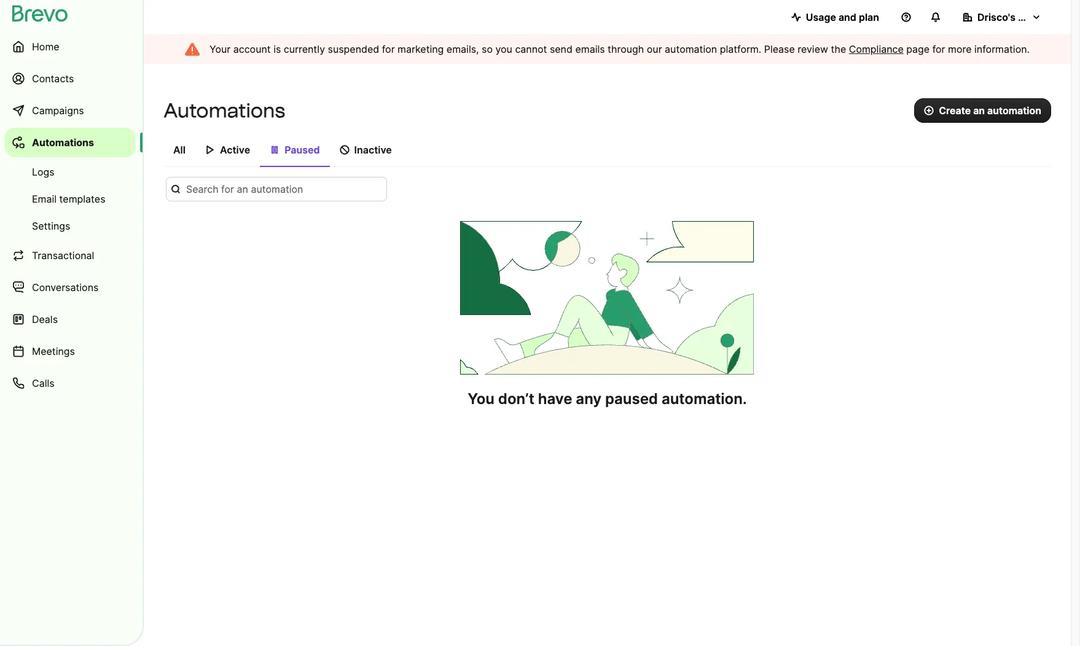 Task type: describe. For each thing, give the bounding box(es) containing it.
deals
[[32, 314, 58, 326]]

campaigns
[[32, 105, 84, 117]]

automation inside create an automation button
[[988, 105, 1042, 117]]

meetings link
[[5, 337, 135, 366]]

usage and plan
[[807, 11, 880, 23]]

inactive link
[[330, 138, 402, 166]]

compliance link
[[850, 42, 904, 57]]

1 for from the left
[[382, 43, 395, 55]]

you don't have any paused automation. tab panel
[[164, 177, 1052, 410]]

all
[[173, 144, 186, 156]]

drisco's drinks button
[[954, 5, 1052, 30]]

have
[[538, 390, 573, 408]]

0 horizontal spatial automation
[[665, 43, 718, 55]]

please
[[765, 43, 795, 55]]

contacts link
[[5, 64, 135, 93]]

active link
[[195, 138, 260, 166]]

inactive
[[355, 144, 392, 156]]

transactional link
[[5, 241, 135, 271]]

dxrbf image for active
[[205, 145, 215, 155]]

deals link
[[5, 305, 135, 334]]

page
[[907, 43, 930, 55]]

review
[[798, 43, 829, 55]]

any
[[576, 390, 602, 408]]

settings link
[[5, 214, 135, 239]]

settings
[[32, 220, 70, 232]]

send
[[550, 43, 573, 55]]

email
[[32, 193, 57, 205]]

logs
[[32, 166, 55, 178]]

emails,
[[447, 43, 479, 55]]

calls link
[[5, 369, 135, 398]]

account
[[233, 43, 271, 55]]

information.
[[975, 43, 1031, 55]]

emails
[[576, 43, 605, 55]]

transactional
[[32, 250, 94, 262]]

create an automation
[[940, 105, 1042, 117]]

all link
[[164, 138, 195, 166]]

our
[[647, 43, 663, 55]]

campaigns link
[[5, 96, 135, 125]]

usage
[[807, 11, 837, 23]]



Task type: locate. For each thing, give the bounding box(es) containing it.
drinks
[[1019, 11, 1049, 23]]

dxrbf image
[[205, 145, 215, 155], [270, 145, 280, 155], [340, 145, 350, 155]]

active
[[220, 144, 250, 156]]

1 horizontal spatial for
[[933, 43, 946, 55]]

email templates
[[32, 193, 105, 205]]

dxrbf image for inactive
[[340, 145, 350, 155]]

you
[[496, 43, 513, 55]]

dxrbf image left active
[[205, 145, 215, 155]]

so
[[482, 43, 493, 55]]

tab list
[[164, 138, 1052, 167]]

automations
[[164, 99, 285, 122], [32, 137, 94, 149]]

1 horizontal spatial automation
[[988, 105, 1042, 117]]

dxrbf image for paused
[[270, 145, 280, 155]]

contacts
[[32, 73, 74, 85]]

workflow-list-search-input search field
[[166, 177, 387, 202]]

create
[[940, 105, 972, 117]]

for
[[382, 43, 395, 55], [933, 43, 946, 55]]

1 horizontal spatial dxrbf image
[[270, 145, 280, 155]]

more
[[949, 43, 972, 55]]

automations link
[[5, 128, 135, 157]]

automations up active
[[164, 99, 285, 122]]

suspended
[[328, 43, 379, 55]]

conversations
[[32, 282, 99, 294]]

drisco's drinks
[[978, 11, 1049, 23]]

tab list containing all
[[164, 138, 1052, 167]]

automation right our
[[665, 43, 718, 55]]

meetings
[[32, 346, 75, 358]]

1 dxrbf image from the left
[[205, 145, 215, 155]]

paused link
[[260, 138, 330, 167]]

for right page
[[933, 43, 946, 55]]

usage and plan button
[[782, 5, 890, 30]]

conversations link
[[5, 273, 135, 303]]

and
[[839, 11, 857, 23]]

currently
[[284, 43, 325, 55]]

the
[[832, 43, 847, 55]]

dxrbf image inside active link
[[205, 145, 215, 155]]

0 vertical spatial automations
[[164, 99, 285, 122]]

dxrbf image inside 'paused' link
[[270, 145, 280, 155]]

you don't have any paused automation.
[[468, 390, 748, 408]]

1 vertical spatial automation
[[988, 105, 1042, 117]]

email templates link
[[5, 187, 135, 212]]

logs link
[[5, 160, 135, 184]]

automation
[[665, 43, 718, 55], [988, 105, 1042, 117]]

paused
[[606, 390, 659, 408]]

create an automation button
[[915, 98, 1052, 123]]

an
[[974, 105, 986, 117]]

home link
[[5, 32, 135, 61]]

automation.
[[662, 390, 748, 408]]

is
[[274, 43, 281, 55]]

dxrbf image left inactive
[[340, 145, 350, 155]]

2 horizontal spatial dxrbf image
[[340, 145, 350, 155]]

don't
[[499, 390, 535, 408]]

0 horizontal spatial dxrbf image
[[205, 145, 215, 155]]

templates
[[59, 193, 105, 205]]

1 horizontal spatial automations
[[164, 99, 285, 122]]

cannot
[[516, 43, 548, 55]]

dxrbf image left paused
[[270, 145, 280, 155]]

1 vertical spatial automations
[[32, 137, 94, 149]]

for left marketing
[[382, 43, 395, 55]]

automations up "logs" link
[[32, 137, 94, 149]]

compliance
[[850, 43, 904, 55]]

2 for from the left
[[933, 43, 946, 55]]

plan
[[860, 11, 880, 23]]

paused
[[285, 144, 320, 156]]

home
[[32, 41, 59, 53]]

calls
[[32, 378, 54, 390]]

you
[[468, 390, 495, 408]]

your
[[210, 43, 231, 55]]

0 vertical spatial automation
[[665, 43, 718, 55]]

drisco's
[[978, 11, 1016, 23]]

platform.
[[720, 43, 762, 55]]

marketing
[[398, 43, 444, 55]]

dxrbf image inside inactive link
[[340, 145, 350, 155]]

your account is currently suspended for marketing emails, so you cannot send emails through our automation platform. please review the compliance page for more information.
[[210, 43, 1031, 55]]

3 dxrbf image from the left
[[340, 145, 350, 155]]

0 horizontal spatial automations
[[32, 137, 94, 149]]

through
[[608, 43, 645, 55]]

0 horizontal spatial for
[[382, 43, 395, 55]]

2 dxrbf image from the left
[[270, 145, 280, 155]]

automation right an
[[988, 105, 1042, 117]]



Task type: vqa. For each thing, say whether or not it's contained in the screenshot.
Active
yes



